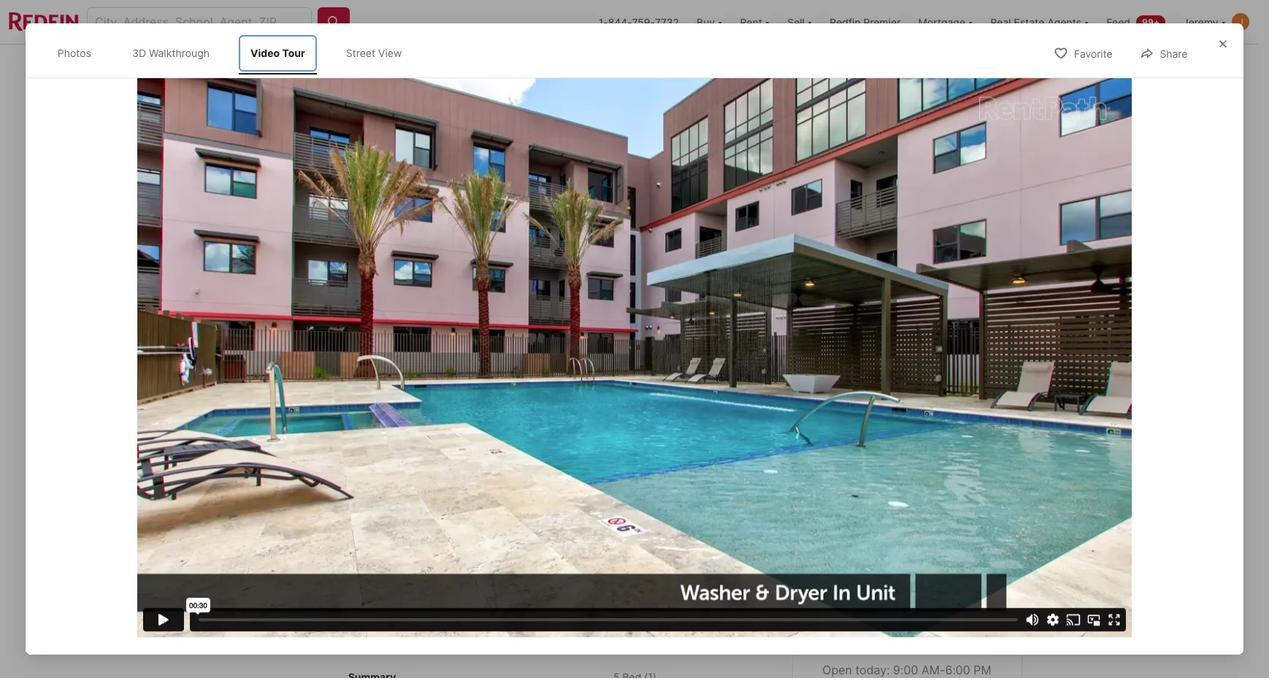Task type: describe. For each thing, give the bounding box(es) containing it.
6:00
[[946, 663, 971, 677]]

overview
[[350, 59, 398, 71]]

request
[[866, 516, 913, 530]]

(520) 999-3027 link
[[811, 593, 1004, 628]]

5
[[349, 475, 359, 495]]

send a message
[[861, 563, 954, 577]]

walkthrough inside 3d walkthrough button
[[299, 392, 362, 404]]

street view inside button
[[494, 392, 551, 404]]

share
[[1161, 48, 1188, 60]]

dishwasher
[[352, 544, 401, 555]]

844-
[[608, 16, 632, 28]]

1 vertical spatial benedictine
[[902, 468, 988, 486]]

share button
[[1128, 38, 1201, 68]]

City, Address, School, Agent, ZIP search field
[[87, 7, 312, 37]]

2
[[411, 475, 422, 495]]

redfin premier button
[[821, 0, 910, 44]]

2 baths
[[411, 475, 443, 512]]

/mo
[[281, 475, 314, 495]]

$825 /mo price
[[238, 475, 314, 512]]

overview tab
[[334, 47, 414, 83]]

tucson
[[471, 446, 511, 461]]

favorite
[[1075, 48, 1113, 60]]

garbage
[[489, 544, 524, 555]]

favorite button
[[1042, 38, 1126, 68]]

1-844-759-7732 link
[[599, 16, 680, 28]]

more
[[582, 544, 603, 555]]

&
[[270, 102, 275, 113]]

az
[[518, 446, 533, 461]]

send a message button
[[811, 552, 1004, 587]]

3d walkthrough inside button
[[282, 392, 362, 404]]

x-
[[902, 58, 913, 71]]

tour
[[307, 102, 332, 113]]

0 vertical spatial benedictine
[[263, 446, 331, 461]]

search
[[283, 59, 318, 71]]

request a tour
[[866, 516, 949, 530]]

3d inside "tab"
[[132, 47, 146, 59]]

plans
[[284, 617, 329, 638]]

contact the benedictine
[[811, 468, 988, 486]]

garbage disposal
[[489, 544, 562, 555]]

video button
[[381, 384, 455, 413]]

view inside tab
[[378, 47, 402, 59]]

friendly
[[263, 544, 296, 555]]

3d inside button
[[282, 392, 296, 404]]

contact
[[811, 468, 868, 486]]

premier
[[864, 16, 901, 28]]

(520) 999-3027
[[871, 604, 964, 618]]

out
[[913, 58, 930, 71]]

price
[[238, 497, 266, 512]]

message
[[902, 563, 954, 577]]

today:
[[856, 663, 890, 677]]

1 horizontal spatial the
[[871, 468, 899, 486]]

1,839
[[478, 475, 524, 495]]

video
[[277, 102, 305, 113]]

submit search image
[[327, 15, 341, 29]]

85716
[[536, 446, 570, 461]]

the benedictine 800 n country club rd , tucson , az 85716
[[238, 446, 570, 461]]

dialog containing photos
[[25, 23, 1244, 655]]

tab list for share button
[[43, 32, 428, 74]]

x-out
[[902, 58, 930, 71]]

3d walkthrough inside "tab"
[[132, 47, 210, 59]]

sq
[[478, 497, 493, 512]]

pet
[[247, 544, 260, 555]]

video tour
[[251, 47, 305, 59]]

ft
[[496, 497, 507, 512]]

33 photos
[[947, 392, 997, 404]]

pet friendly
[[247, 544, 296, 555]]

3027
[[934, 604, 964, 618]]

feed
[[1107, 16, 1131, 28]]

baths
[[411, 497, 443, 512]]

33 photos button
[[914, 384, 1009, 413]]

x-out button
[[869, 49, 942, 79]]

street view inside tab
[[346, 47, 402, 59]]

759-
[[632, 16, 655, 28]]

country
[[374, 446, 419, 461]]

0 vertical spatial the
[[238, 446, 260, 461]]

am-
[[922, 663, 946, 677]]

1,839 sq ft
[[478, 475, 524, 512]]



Task type: vqa. For each thing, say whether or not it's contained in the screenshot.
topmost Video
yes



Task type: locate. For each thing, give the bounding box(es) containing it.
benedictine
[[263, 446, 331, 461], [902, 468, 988, 486]]

1 vertical spatial 3d walkthrough
[[282, 392, 362, 404]]

0 horizontal spatial benedictine
[[263, 446, 331, 461]]

video up club
[[414, 392, 443, 404]]

2 horizontal spatial 3d
[[282, 392, 296, 404]]

1 vertical spatial the
[[871, 468, 899, 486]]

1 horizontal spatial view
[[526, 392, 551, 404]]

1 horizontal spatial a
[[916, 516, 923, 530]]

0 vertical spatial 3d walkthrough
[[132, 47, 210, 59]]

(520)
[[871, 604, 903, 618]]

, left az
[[511, 446, 514, 461]]

tab list
[[43, 32, 428, 74], [238, 45, 716, 83], [238, 656, 770, 678]]

a left tour
[[916, 516, 923, 530]]

disposal
[[527, 544, 562, 555]]

a inside request a tour button
[[916, 516, 923, 530]]

pm
[[974, 663, 992, 677]]

redfin premier
[[830, 16, 901, 28]]

3d & video tour
[[255, 102, 332, 113]]

tab list inside dialog
[[43, 32, 428, 74]]

800
[[337, 446, 359, 461]]

0 vertical spatial video
[[251, 47, 280, 59]]

a inside send a message button
[[893, 563, 900, 577]]

tour
[[282, 47, 305, 59]]

0 horizontal spatial video
[[251, 47, 280, 59]]

image image
[[238, 85, 787, 424], [792, 85, 1021, 252], [792, 258, 1021, 424]]

,
[[465, 446, 468, 461], [511, 446, 514, 461]]

1-
[[599, 16, 608, 28]]

0 vertical spatial view
[[378, 47, 402, 59]]

1 horizontal spatial ,
[[511, 446, 514, 461]]

1 vertical spatial view
[[526, 392, 551, 404]]

benedictine up tour
[[902, 468, 988, 486]]

1 vertical spatial 3d
[[255, 102, 268, 113]]

1 horizontal spatial street
[[494, 392, 524, 404]]

photos tab
[[46, 35, 103, 71]]

0 vertical spatial street
[[346, 47, 376, 59]]

in
[[441, 544, 449, 555]]

0 horizontal spatial walkthrough
[[149, 47, 210, 59]]

1 vertical spatial a
[[893, 563, 900, 577]]

a for send
[[893, 563, 900, 577]]

club
[[422, 446, 447, 461]]

dialog
[[25, 23, 1244, 655]]

benedictine up /mo
[[263, 446, 331, 461]]

walkthrough inside 3d walkthrough "tab"
[[149, 47, 210, 59]]

street inside button
[[494, 392, 524, 404]]

send
[[861, 563, 890, 577]]

3d & video tour link
[[238, 85, 787, 427]]

(520) 999-3027 button
[[811, 593, 1004, 628]]

1 horizontal spatial walkthrough
[[299, 392, 362, 404]]

walkthrough down city, address, school, agent, zip search box
[[149, 47, 210, 59]]

, left tucson
[[465, 446, 468, 461]]

1 vertical spatial street view
[[494, 392, 551, 404]]

a for request
[[916, 516, 923, 530]]

beds
[[349, 497, 376, 512]]

0 horizontal spatial street view
[[346, 47, 402, 59]]

walkthrough up 800 in the bottom left of the page
[[299, 392, 362, 404]]

street up az
[[494, 392, 524, 404]]

1 horizontal spatial 3d walkthrough
[[282, 392, 362, 404]]

2 , from the left
[[511, 446, 514, 461]]

redfin
[[830, 16, 861, 28]]

video for video
[[414, 392, 443, 404]]

w/d in unit
[[421, 544, 468, 555]]

9:00
[[894, 663, 919, 677]]

request a tour button
[[811, 506, 1004, 541]]

video
[[251, 47, 280, 59], [414, 392, 443, 404]]

rd
[[450, 446, 465, 461]]

3d walkthrough button
[[250, 384, 375, 413]]

street view tab
[[334, 35, 414, 71]]

open
[[823, 663, 853, 677]]

1 vertical spatial walkthrough
[[299, 392, 362, 404]]

1 horizontal spatial video
[[414, 392, 443, 404]]

999-
[[906, 604, 934, 618]]

0 vertical spatial a
[[916, 516, 923, 530]]

0 horizontal spatial the
[[238, 446, 260, 461]]

0 vertical spatial 3d
[[132, 47, 146, 59]]

street
[[346, 47, 376, 59], [494, 392, 524, 404]]

open today: 9:00 am-6:00 pm
[[823, 663, 992, 677]]

5 beds
[[349, 475, 376, 512]]

1 vertical spatial street
[[494, 392, 524, 404]]

0 vertical spatial street view
[[346, 47, 402, 59]]

photos
[[962, 392, 997, 404]]

the
[[238, 446, 260, 461], [871, 468, 899, 486]]

0 horizontal spatial a
[[893, 563, 900, 577]]

0 horizontal spatial street
[[346, 47, 376, 59]]

unit
[[451, 544, 468, 555]]

1 vertical spatial video
[[414, 392, 443, 404]]

video inside tab
[[251, 47, 280, 59]]

a
[[916, 516, 923, 530], [893, 563, 900, 577]]

floor
[[238, 617, 280, 638]]

0 horizontal spatial view
[[378, 47, 402, 59]]

2 vertical spatial 3d
[[282, 392, 296, 404]]

video inside button
[[414, 392, 443, 404]]

1 horizontal spatial benedictine
[[902, 468, 988, 486]]

tab list containing search
[[238, 45, 716, 83]]

3d walkthrough tab
[[121, 35, 221, 71]]

video for video tour
[[251, 47, 280, 59]]

0 vertical spatial walkthrough
[[149, 47, 210, 59]]

1-844-759-7732
[[599, 16, 680, 28]]

n
[[362, 446, 371, 461]]

street inside tab
[[346, 47, 376, 59]]

0 horizontal spatial 3d walkthrough
[[132, 47, 210, 59]]

street right search
[[346, 47, 376, 59]]

99+
[[1143, 16, 1160, 27]]

1 , from the left
[[465, 446, 468, 461]]

a/c
[[316, 544, 332, 555]]

street view
[[346, 47, 402, 59], [494, 392, 551, 404]]

0 horizontal spatial 3d
[[132, 47, 146, 59]]

3d walkthrough up 800 in the bottom left of the page
[[282, 392, 362, 404]]

tab list for the x-out button
[[238, 45, 716, 83]]

tab list containing photos
[[43, 32, 428, 74]]

tour
[[925, 516, 949, 530]]

3d walkthrough
[[132, 47, 210, 59], [282, 392, 362, 404]]

$825
[[238, 475, 281, 495]]

33
[[947, 392, 960, 404]]

1 horizontal spatial street view
[[494, 392, 551, 404]]

video left tour
[[251, 47, 280, 59]]

the right "contact"
[[871, 468, 899, 486]]

a right send on the right bottom of page
[[893, 563, 900, 577]]

3d walkthrough down city, address, school, agent, zip search box
[[132, 47, 210, 59]]

tab
[[414, 47, 500, 83], [500, 47, 555, 83], [555, 47, 634, 83], [634, 47, 705, 83], [241, 659, 504, 678], [504, 659, 767, 678]]

w/d
[[421, 544, 439, 555]]

walkthrough
[[149, 47, 210, 59], [299, 392, 362, 404]]

street view button
[[461, 384, 564, 413]]

user photo image
[[1233, 13, 1250, 31]]

photos
[[58, 47, 91, 59]]

map entry image
[[696, 443, 769, 516]]

1 horizontal spatial 3d
[[255, 102, 268, 113]]

the up $825
[[238, 446, 260, 461]]

search link
[[254, 56, 318, 74]]

video tour tab
[[239, 35, 317, 71]]

3d
[[132, 47, 146, 59], [255, 102, 268, 113], [282, 392, 296, 404]]

view
[[378, 47, 402, 59], [526, 392, 551, 404]]

0 horizontal spatial ,
[[465, 446, 468, 461]]

view inside button
[[526, 392, 551, 404]]

floor plans
[[238, 617, 329, 638]]

7732
[[655, 16, 680, 28]]



